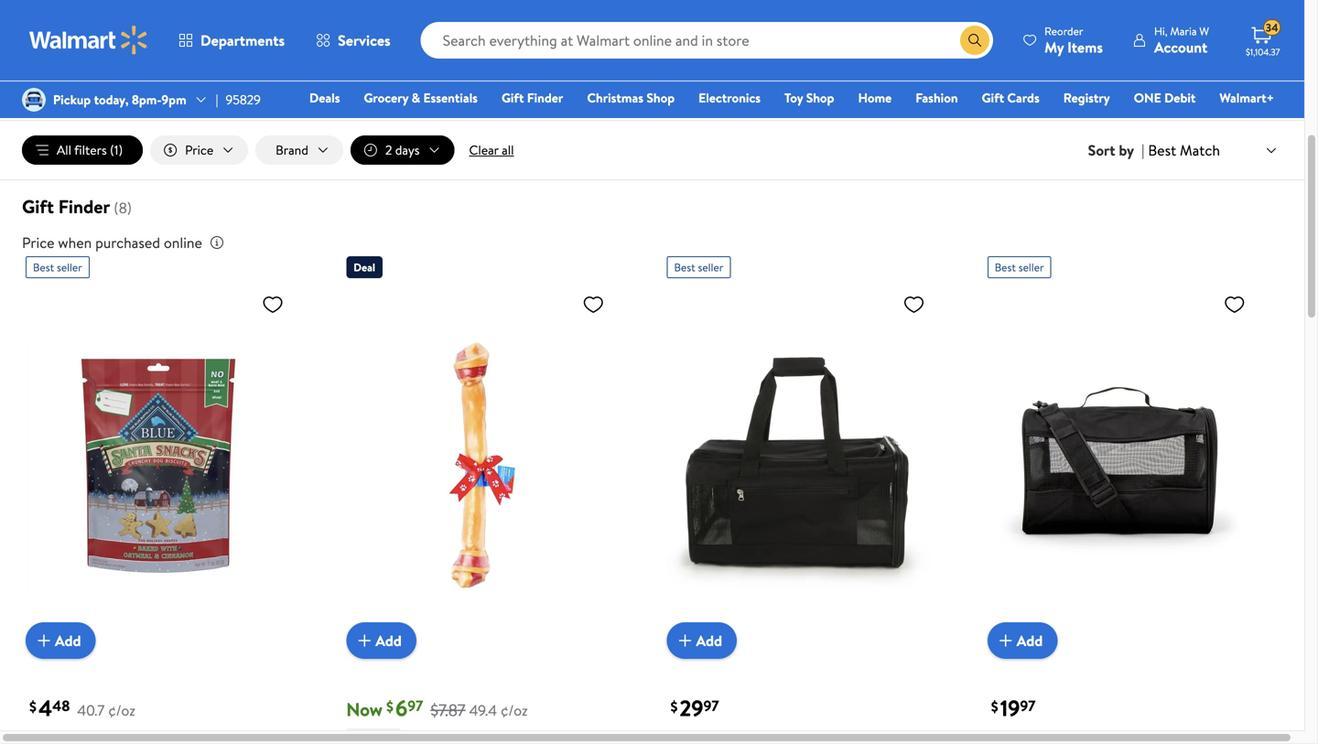 Task type: locate. For each thing, give the bounding box(es) containing it.
0 horizontal spatial clear
[[469, 141, 499, 159]]

0 horizontal spatial clear all button
[[462, 136, 521, 165]]

gift finder link
[[493, 88, 571, 108]]

add to cart image for 29
[[674, 630, 696, 652]]

all for clear all button within the "sort and filter section" element
[[502, 141, 514, 159]]

1 vertical spatial home
[[858, 89, 892, 107]]

debit
[[1164, 89, 1196, 107]]

2 horizontal spatial seller
[[1019, 260, 1044, 275]]

3 add from the left
[[696, 631, 722, 651]]

¢/oz right the 40.7
[[108, 700, 135, 721]]

home link
[[850, 88, 900, 108]]

add button up $ 19 97
[[987, 623, 1058, 659]]

1 vertical spatial price
[[22, 233, 54, 253]]

price for price when purchased online
[[22, 233, 54, 253]]

1 horizontal spatial fashion
[[916, 89, 958, 107]]

Search search field
[[421, 22, 993, 59]]

97 inside "now $ 6 97 $7.87 49.4 ¢/oz"
[[408, 696, 423, 716]]

finder inside 'link'
[[527, 89, 563, 107]]

& right food
[[606, 30, 614, 48]]

add button up '6' on the bottom left of the page
[[346, 623, 416, 659]]

$ left 19
[[991, 696, 998, 717]]

auto gifts
[[1059, 81, 1114, 99]]

97 inside $ 29 97
[[703, 696, 719, 716]]

1 ¢/oz from the left
[[108, 700, 135, 721]]

top picks list item
[[108, 17, 195, 61]]

gift for gift finder (8)
[[22, 194, 54, 219]]

add button for 40.7 ¢/oz
[[26, 623, 96, 659]]

0 horizontal spatial fashion
[[740, 30, 782, 48]]

0 horizontal spatial price
[[22, 233, 54, 253]]

1 add to cart image from the left
[[33, 630, 55, 652]]

grocery
[[364, 89, 408, 107]]

trustypup easy explorer travel pet carrier, airline approved & guaranteed on board, black, medium image
[[667, 286, 932, 645]]

home for home
[[858, 89, 892, 107]]

tech
[[477, 30, 503, 48]]

add to cart image up 19
[[995, 630, 1017, 652]]

fashion for fashion
[[916, 89, 958, 107]]

97 for 29
[[703, 696, 719, 716]]

2 best seller from the left
[[674, 260, 723, 275]]

& left music
[[205, 81, 214, 99]]

price inside dropdown button
[[185, 141, 213, 159]]

1 horizontal spatial all
[[1180, 81, 1192, 99]]

1 horizontal spatial 97
[[703, 696, 719, 716]]

group containing top picks
[[66, 17, 1238, 113]]

finder for gift finder (8)
[[58, 194, 110, 219]]

fitness
[[866, 81, 902, 99]]

1 horizontal spatial best seller
[[674, 260, 723, 275]]

home gifts
[[1117, 30, 1178, 48]]

toy shop
[[784, 89, 834, 107]]

add to favorites list, trustypup easy explorer travel pet carrier, airline approved & guaranteed on board, black, medium image
[[903, 293, 925, 316]]

elephant
[[328, 81, 377, 99]]

stocking
[[339, 30, 387, 48]]

home gifts list item
[[1098, 17, 1197, 61]]

jewelry
[[797, 30, 837, 48]]

brand
[[276, 141, 308, 159]]

top picks
[[126, 30, 177, 48]]

pet gifts list item
[[928, 69, 1033, 113]]

& right grocery
[[412, 89, 420, 107]]

electronics link
[[690, 88, 769, 108]]

1 best seller from the left
[[33, 260, 82, 275]]

home inside button
[[1117, 30, 1151, 48]]

0 vertical spatial all
[[1180, 81, 1192, 99]]

add for 40.7 ¢/oz
[[55, 631, 81, 651]]

2 $ from the left
[[386, 696, 394, 717]]

1 horizontal spatial |
[[1141, 140, 1144, 160]]

2 ¢/oz from the left
[[501, 700, 528, 721]]

$
[[29, 696, 37, 717], [386, 696, 394, 717], [670, 696, 678, 717], [991, 696, 998, 717]]

add up the 48
[[55, 631, 81, 651]]

reorder my items
[[1044, 23, 1103, 57]]

& left self-
[[1013, 30, 1021, 48]]

clear
[[1147, 81, 1177, 99], [469, 141, 499, 159]]

0 horizontal spatial best seller
[[33, 260, 82, 275]]

&
[[248, 30, 256, 48], [606, 30, 614, 48], [785, 30, 794, 48], [1013, 30, 1021, 48], [205, 81, 214, 99], [480, 81, 488, 99], [854, 81, 863, 99], [412, 89, 420, 107]]

2 shop from the left
[[806, 89, 834, 107]]

0 vertical spatial clear
[[1147, 81, 1177, 99]]

0 vertical spatial finder
[[527, 89, 563, 107]]

video games
[[644, 81, 715, 99]]

grocery & essentials link
[[356, 88, 486, 108]]

gifts for pet gifts
[[968, 81, 993, 99]]

1 horizontal spatial shop
[[806, 89, 834, 107]]

2 add button from the left
[[346, 623, 416, 659]]

1 horizontal spatial price
[[185, 141, 213, 159]]

0 horizontal spatial gift
[[22, 194, 54, 219]]

1 horizontal spatial home
[[1117, 30, 1151, 48]]

toy shop link
[[776, 88, 843, 108]]

today,
[[94, 91, 129, 108]]

1 shop from the left
[[647, 89, 675, 107]]

all right one on the right of page
[[1180, 81, 1192, 99]]

add to cart image for $7.87
[[354, 630, 376, 652]]

clear all inside "sort and filter section" element
[[469, 141, 514, 159]]

2
[[385, 141, 392, 159]]

0 horizontal spatial all
[[502, 141, 514, 159]]

account
[[1154, 37, 1208, 57]]

top
[[126, 30, 146, 48]]

2 add from the left
[[376, 631, 402, 651]]

1 seller from the left
[[57, 260, 82, 275]]

best for 29
[[674, 260, 695, 275]]

add to cart image for 40.7 ¢/oz
[[33, 630, 55, 652]]

beauty
[[972, 30, 1010, 48]]

4 add to cart image from the left
[[995, 630, 1017, 652]]

& for grocery
[[412, 89, 420, 107]]

& right tools
[[480, 81, 488, 99]]

97 for 19
[[1020, 696, 1036, 716]]

0 vertical spatial clear all
[[1147, 81, 1192, 99]]

christmas shop
[[587, 89, 675, 107]]

$ inside $ 19 97
[[991, 696, 998, 717]]

| left 95829
[[216, 91, 218, 108]]

add to cart image up the 48
[[33, 630, 55, 652]]

2 days
[[385, 141, 420, 159]]

3 add to cart image from the left
[[674, 630, 696, 652]]

stocking stuffers button
[[324, 21, 448, 58]]

1 vertical spatial finder
[[58, 194, 110, 219]]

3 $ from the left
[[670, 696, 678, 717]]

1 horizontal spatial ¢/oz
[[501, 700, 528, 721]]

departments button
[[163, 18, 300, 62]]

add to cart image up now on the left
[[354, 630, 376, 652]]

all
[[57, 141, 71, 159]]

& right toys
[[248, 30, 256, 48]]

0 vertical spatial home
[[1117, 30, 1151, 48]]

0 vertical spatial fashion
[[740, 30, 782, 48]]

1 horizontal spatial clear all
[[1147, 81, 1192, 99]]

white elephant gifts button
[[278, 72, 419, 109]]

sort by |
[[1088, 140, 1144, 160]]

0 vertical spatial |
[[216, 91, 218, 108]]

2 horizontal spatial best seller
[[995, 260, 1044, 275]]

2 days button
[[350, 136, 454, 165]]

fashion & jewelry list item
[[722, 17, 855, 61]]

clear all button inside "sort and filter section" element
[[462, 136, 521, 165]]

finder
[[527, 89, 563, 107], [58, 194, 110, 219]]

vibrant life small guaranteed on board soft-sided pet carrier, black, 16 lb limit image
[[987, 286, 1253, 645]]

¢/oz inside '$ 4 48 40.7 ¢/oz'
[[108, 700, 135, 721]]

best for 40.7 ¢/oz
[[33, 260, 54, 275]]

maria
[[1170, 23, 1197, 39]]

1 vertical spatial clear all
[[469, 141, 514, 159]]

blue buffalo santa snacks oatmeal & cinnamon flavor crunchy biscuit treats for dogs, whole grain, 11 oz. bag image
[[26, 286, 291, 645]]

beauty & self-care
[[972, 30, 1073, 48]]

1 vertical spatial fashion
[[916, 89, 958, 107]]

0 horizontal spatial finder
[[58, 194, 110, 219]]

self-
[[1025, 30, 1049, 48]]

29
[[680, 693, 703, 724]]

$ left '6' on the bottom left of the page
[[386, 696, 394, 717]]

add button up $ 29 97
[[667, 623, 737, 659]]

sports, outdoors & fitness list item
[[741, 69, 921, 113]]

now
[[346, 697, 383, 722]]

1 vertical spatial clear all button
[[462, 136, 521, 165]]

all inside 'clear all' list item
[[1180, 81, 1192, 99]]

2 horizontal spatial 97
[[1020, 696, 1036, 716]]

care
[[1049, 30, 1073, 48]]

gift finder
[[502, 89, 563, 107]]

1 vertical spatial games
[[679, 81, 715, 99]]

1 97 from the left
[[408, 696, 423, 716]]

fashion & jewelry
[[740, 30, 837, 48]]

gifts for home gifts
[[1154, 30, 1178, 48]]

grocery & essentials
[[364, 89, 478, 107]]

Walmart Site-Wide search field
[[421, 22, 993, 59]]

2 seller from the left
[[698, 260, 723, 275]]

1 horizontal spatial games
[[679, 81, 715, 99]]

add button for 29
[[667, 623, 737, 659]]

| 95829
[[216, 91, 261, 108]]

toys & games
[[220, 30, 295, 48]]

1 horizontal spatial clear all button
[[1140, 81, 1199, 99]]

price down 9pm
[[185, 141, 213, 159]]

add
[[55, 631, 81, 651], [376, 631, 402, 651], [696, 631, 722, 651], [1017, 631, 1043, 651]]

add button
[[26, 623, 96, 659], [346, 623, 416, 659], [667, 623, 737, 659], [987, 623, 1058, 659]]

gift cards link
[[974, 88, 1048, 108]]

seller for 19
[[1019, 260, 1044, 275]]

add button up the 48
[[26, 623, 96, 659]]

best inside dropdown button
[[1148, 140, 1176, 160]]

0 horizontal spatial games
[[259, 30, 295, 48]]

books, movies & music button
[[109, 72, 263, 109]]

all for the top clear all button
[[1180, 81, 1192, 99]]

$ 29 97
[[670, 693, 719, 724]]

price for price
[[185, 141, 213, 159]]

2 horizontal spatial gift
[[982, 89, 1004, 107]]

0 horizontal spatial ¢/oz
[[108, 700, 135, 721]]

add up $ 19 97
[[1017, 631, 1043, 651]]

gifts inside list item
[[968, 81, 993, 99]]

home
[[1117, 30, 1151, 48], [858, 89, 892, 107]]

1 $ from the left
[[29, 696, 37, 717]]

add up '6' on the bottom left of the page
[[376, 631, 402, 651]]

essentials
[[423, 89, 478, 107]]

legal information image
[[210, 235, 224, 250]]

home
[[491, 81, 523, 99]]

2 add to cart image from the left
[[354, 630, 376, 652]]

gifts
[[506, 30, 531, 48], [672, 30, 696, 48], [1154, 30, 1178, 48], [380, 81, 404, 99], [968, 81, 993, 99], [1089, 81, 1114, 99]]

¢/oz right 49.4
[[501, 700, 528, 721]]

group
[[66, 17, 1238, 113]]

gift inside 'link'
[[502, 89, 524, 107]]

1 vertical spatial |
[[1141, 140, 1144, 160]]

1 horizontal spatial seller
[[698, 260, 723, 275]]

$ 19 97
[[991, 693, 1036, 724]]

$ inside '$ 4 48 40.7 ¢/oz'
[[29, 696, 37, 717]]

0 horizontal spatial clear all
[[469, 141, 514, 159]]

books, movies & music list item
[[105, 69, 267, 113]]

white elephant gifts
[[293, 81, 404, 99]]

1 horizontal spatial clear
[[1147, 81, 1177, 99]]

add to favorites list, vibrant life giant knotted smoked rawhide bone, holiday chew for dogs, dry, 14.1 oz image
[[582, 293, 604, 316]]

my
[[1044, 37, 1064, 57]]

4 add button from the left
[[987, 623, 1058, 659]]

purchased
[[95, 233, 160, 253]]

walmart image
[[29, 26, 148, 55]]

fashion inside button
[[740, 30, 782, 48]]

0 horizontal spatial seller
[[57, 260, 82, 275]]

4 add from the left
[[1017, 631, 1043, 651]]

food & beverage gifts button
[[560, 21, 711, 58]]

1 add button from the left
[[26, 623, 96, 659]]

price left when
[[22, 233, 54, 253]]

$ left 29
[[670, 696, 678, 717]]

clear inside button
[[469, 141, 499, 159]]

& left jewelry on the right of page
[[785, 30, 794, 48]]

gifts for tech gifts
[[506, 30, 531, 48]]

1 horizontal spatial finder
[[527, 89, 563, 107]]

add button for $7.87
[[346, 623, 416, 659]]

3 best seller from the left
[[995, 260, 1044, 275]]

3 97 from the left
[[1020, 696, 1036, 716]]

add for $7.87
[[376, 631, 402, 651]]

all down "gift finder" 'link' in the top of the page
[[502, 141, 514, 159]]

| right by
[[1141, 140, 1144, 160]]

$ inside $ 29 97
[[670, 696, 678, 717]]

tools & home improvement list item
[[430, 69, 618, 113]]

$ 4 48 40.7 ¢/oz
[[29, 693, 135, 724]]

4 $ from the left
[[991, 696, 998, 717]]

pickup
[[53, 91, 91, 108]]

3 seller from the left
[[1019, 260, 1044, 275]]

fashion
[[740, 30, 782, 48], [916, 89, 958, 107]]

shop
[[647, 89, 675, 107], [806, 89, 834, 107]]

deal
[[354, 260, 375, 275]]

1 horizontal spatial gift
[[502, 89, 524, 107]]

video
[[644, 81, 676, 99]]

2 97 from the left
[[703, 696, 719, 716]]

beverage
[[617, 30, 669, 48]]

0 vertical spatial price
[[185, 141, 213, 159]]

shop inside "link"
[[647, 89, 675, 107]]

| inside "sort and filter section" element
[[1141, 140, 1144, 160]]

games
[[259, 30, 295, 48], [679, 81, 715, 99]]

video games list item
[[626, 69, 733, 113]]

gifts for auto gifts
[[1089, 81, 1114, 99]]

best match
[[1148, 140, 1220, 160]]

 image
[[22, 88, 46, 112]]

3 add button from the left
[[667, 623, 737, 659]]

one debit
[[1134, 89, 1196, 107]]

¢/oz inside "now $ 6 97 $7.87 49.4 ¢/oz"
[[501, 700, 528, 721]]

price when purchased online
[[22, 233, 202, 253]]

0 vertical spatial games
[[259, 30, 295, 48]]

1 vertical spatial clear
[[469, 141, 499, 159]]

add to cart image up 29
[[674, 630, 696, 652]]

97 inside $ 19 97
[[1020, 696, 1036, 716]]

stocking stuffers list item
[[321, 17, 451, 61]]

clear inside list item
[[1147, 81, 1177, 99]]

1 vertical spatial all
[[502, 141, 514, 159]]

add for 19
[[1017, 631, 1043, 651]]

add up $ 29 97
[[696, 631, 722, 651]]

0 horizontal spatial home
[[858, 89, 892, 107]]

40.7
[[77, 700, 105, 721]]

home for home gifts
[[1117, 30, 1151, 48]]

beauty & self-care list item
[[953, 17, 1091, 61]]

all inside clear all button
[[502, 141, 514, 159]]

$ left 4
[[29, 696, 37, 717]]

price
[[185, 141, 213, 159], [22, 233, 54, 253]]

list item
[[862, 17, 946, 61]]

0 horizontal spatial shop
[[647, 89, 675, 107]]

add to favorites list, vibrant life small guaranteed on board soft-sided pet carrier, black, 16 lb limit image
[[1224, 293, 1246, 316]]

1 add from the left
[[55, 631, 81, 651]]

filters
[[74, 141, 107, 159]]

add to cart image
[[33, 630, 55, 652], [354, 630, 376, 652], [674, 630, 696, 652], [995, 630, 1017, 652]]

0 horizontal spatial 97
[[408, 696, 423, 716]]



Task type: vqa. For each thing, say whether or not it's contained in the screenshot.
the rightmost DIRECTORY
no



Task type: describe. For each thing, give the bounding box(es) containing it.
add to favorites list, blue buffalo santa snacks oatmeal & cinnamon flavor crunchy biscuit treats for dogs, whole grain, 11 oz. bag image
[[262, 293, 284, 316]]

best seller for 29
[[674, 260, 723, 275]]

tools & home improvement
[[448, 81, 600, 99]]

gift for gift finder
[[502, 89, 524, 107]]

pet gifts
[[946, 81, 993, 99]]

auto
[[1059, 81, 1086, 99]]

gifts inside button
[[672, 30, 696, 48]]

clear for the top clear all button
[[1147, 81, 1177, 99]]

christmas
[[587, 89, 643, 107]]

toy
[[784, 89, 803, 107]]

0 horizontal spatial |
[[216, 91, 218, 108]]

& for fashion
[[785, 30, 794, 48]]

(1)
[[110, 141, 123, 159]]

auto gifts list item
[[1041, 69, 1132, 113]]

fashion for fashion & jewelry
[[740, 30, 782, 48]]

& for toys
[[248, 30, 256, 48]]

fashion link
[[907, 88, 966, 108]]

& for tools
[[480, 81, 488, 99]]

white elephant gifts list item
[[274, 69, 423, 113]]

search icon image
[[968, 33, 982, 48]]

stocking stuffers
[[339, 30, 433, 48]]

95829
[[226, 91, 261, 108]]

best seller for 19
[[995, 260, 1044, 275]]

books, movies & music
[[124, 81, 249, 99]]

price button
[[150, 136, 248, 165]]

books,
[[124, 81, 160, 99]]

pet gifts button
[[932, 72, 1030, 109]]

9pm
[[161, 91, 186, 108]]

6
[[395, 693, 408, 724]]

toys & games list item
[[202, 17, 313, 61]]

match
[[1180, 140, 1220, 160]]

tech gifts list item
[[459, 17, 549, 61]]

clear all list item
[[1140, 69, 1199, 113]]

& left fitness
[[854, 81, 863, 99]]

sports, outdoors & fitness
[[759, 81, 902, 99]]

gift for gift cards
[[982, 89, 1004, 107]]

when
[[58, 233, 92, 253]]

shop for christmas shop
[[647, 89, 675, 107]]

0 vertical spatial clear all button
[[1140, 81, 1199, 99]]

add button for 19
[[987, 623, 1058, 659]]

shop for toy shop
[[806, 89, 834, 107]]

registry
[[1063, 89, 1110, 107]]

food
[[575, 30, 603, 48]]

improvement
[[526, 81, 600, 99]]

brand button
[[256, 136, 343, 165]]

sort and filter section element
[[0, 121, 1304, 180]]

walmart+ link
[[1211, 88, 1282, 108]]

& inside list item
[[205, 81, 214, 99]]

electronics
[[699, 89, 761, 107]]

tools
[[448, 81, 477, 99]]

outdoors
[[801, 81, 851, 99]]

$ inside "now $ 6 97 $7.87 49.4 ¢/oz"
[[386, 696, 394, 717]]

all filters (1)
[[57, 141, 123, 159]]

hi,
[[1154, 23, 1168, 39]]

49.4
[[469, 700, 497, 721]]

w
[[1199, 23, 1209, 39]]

services
[[338, 30, 391, 50]]

sort
[[1088, 140, 1115, 160]]

best for 19
[[995, 260, 1016, 275]]

pet
[[946, 81, 965, 99]]

seller for 40.7 ¢/oz
[[57, 260, 82, 275]]

food & beverage gifts list item
[[556, 17, 715, 61]]

video games button
[[629, 72, 730, 109]]

beauty & self-care button
[[957, 21, 1087, 58]]

best seller for 40.7 ¢/oz
[[33, 260, 82, 275]]

$7.87
[[430, 699, 466, 722]]

deals
[[309, 89, 340, 107]]

& for food
[[606, 30, 614, 48]]

add to cart image for 19
[[995, 630, 1017, 652]]

$1,104.37
[[1246, 46, 1280, 58]]

online
[[164, 233, 202, 253]]

clear for clear all button within the "sort and filter section" element
[[469, 141, 499, 159]]

white
[[293, 81, 325, 99]]

4
[[38, 693, 52, 724]]

food & beverage gifts
[[575, 30, 696, 48]]

toys & games button
[[206, 21, 310, 58]]

one debit link
[[1126, 88, 1204, 108]]

hi, maria w account
[[1154, 23, 1209, 57]]

best match button
[[1144, 138, 1282, 162]]

finder for gift finder
[[527, 89, 563, 107]]

pickup today, 8pm-9pm
[[53, 91, 186, 108]]

$ for 29
[[670, 696, 678, 717]]

$ for 4
[[29, 696, 37, 717]]

8pm-
[[132, 91, 161, 108]]

services button
[[300, 18, 406, 62]]

top picks button
[[111, 21, 191, 58]]

items
[[1067, 37, 1103, 57]]

seller for 29
[[698, 260, 723, 275]]

add for 29
[[696, 631, 722, 651]]

now $ 6 97 $7.87 49.4 ¢/oz
[[346, 693, 528, 724]]

reorder
[[1044, 23, 1083, 39]]

cards
[[1007, 89, 1040, 107]]

auto gifts button
[[1044, 72, 1129, 109]]

clear all inside list item
[[1147, 81, 1192, 99]]

gift finder (8)
[[22, 194, 132, 219]]

picks
[[149, 30, 177, 48]]

by
[[1119, 140, 1134, 160]]

$ for 19
[[991, 696, 998, 717]]

departments
[[200, 30, 285, 50]]

deals link
[[301, 88, 348, 108]]

days
[[395, 141, 420, 159]]

vibrant life giant knotted smoked rawhide bone, holiday chew for dogs, dry, 14.1 oz image
[[346, 286, 612, 645]]

& for beauty
[[1013, 30, 1021, 48]]



